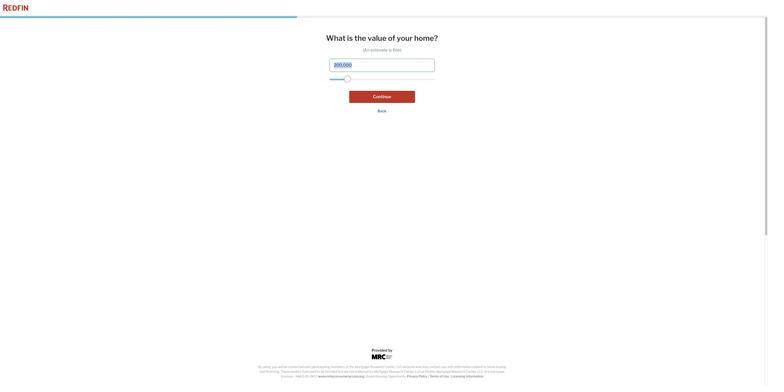Task type: describe. For each thing, give the bounding box(es) containing it.
housing
[[376, 375, 388, 379]]

-
[[294, 375, 295, 379]]

financing.
[[266, 370, 280, 374]]

privacy
[[407, 375, 418, 379]]

participating
[[312, 365, 330, 369]]

).
[[364, 375, 366, 379]]

id
[[306, 375, 309, 379]]

are
[[344, 370, 349, 374]]

1 horizontal spatial llc
[[415, 370, 421, 374]]

2 | from the left
[[450, 375, 451, 379]]

www.nmlsconsumeraccess.org
[[319, 375, 364, 379]]

licensing information link
[[452, 375, 484, 379]]

provided by
[[372, 348, 393, 353]]

the inside by using, you will be connected with participating members of the mortgage research center, llc network who may contact you with information related to home buying and financing. these lenders have paid to be included but are not endorsed by mortgage research center, llc or redfin. mortgage research center, llc. is a mortgage licensee - nmls id 1907 (
[[349, 365, 354, 369]]

buying
[[496, 365, 506, 369]]

1907
[[310, 375, 317, 379]]

related
[[472, 365, 483, 369]]

1 horizontal spatial be
[[321, 370, 325, 374]]

a
[[488, 370, 490, 374]]

2 you from the left
[[442, 365, 447, 369]]

network
[[403, 365, 415, 369]]

licensing
[[452, 375, 466, 379]]

what
[[326, 34, 346, 43]]

1 horizontal spatial center,
[[404, 370, 415, 374]]

1 with from the left
[[305, 365, 311, 369]]

1 horizontal spatial of
[[388, 34, 396, 43]]

1 horizontal spatial to
[[484, 365, 487, 369]]

2 horizontal spatial center,
[[466, 370, 477, 374]]

1 vertical spatial to
[[317, 370, 320, 374]]

what is the value of your home?
[[326, 34, 438, 43]]

(an estimate is fine)
[[363, 48, 402, 53]]

licensee
[[281, 375, 293, 379]]

1 you from the left
[[272, 365, 278, 369]]

0 horizontal spatial center,
[[385, 365, 395, 369]]

mortgage
[[490, 370, 505, 374]]

have
[[302, 370, 310, 374]]

0 horizontal spatial research
[[370, 365, 384, 369]]

redfin.
[[426, 370, 436, 374]]

equal
[[367, 375, 375, 379]]

endorsed
[[355, 370, 369, 374]]

or
[[422, 370, 425, 374]]

www.nmlsconsumeraccess.org link
[[319, 375, 364, 379]]

1 horizontal spatial by
[[389, 348, 393, 353]]

back
[[378, 109, 387, 113]]

continue
[[373, 94, 392, 99]]

by inside by using, you will be connected with participating members of the mortgage research center, llc network who may contact you with information related to home buying and financing. these lenders have paid to be included but are not endorsed by mortgage research center, llc or redfin. mortgage research center, llc. is a mortgage licensee - nmls id 1907 (
[[370, 370, 373, 374]]

using,
[[263, 365, 272, 369]]

(
[[318, 375, 319, 379]]

2 horizontal spatial research
[[452, 370, 466, 374]]

llc.
[[478, 370, 484, 374]]

and
[[260, 370, 265, 374]]

terms of use link
[[430, 375, 449, 379]]

contact
[[430, 365, 441, 369]]



Task type: locate. For each thing, give the bounding box(es) containing it.
mortgage up use
[[437, 370, 451, 374]]

but
[[339, 370, 343, 374]]

research
[[370, 365, 384, 369], [389, 370, 403, 374], [452, 370, 466, 374]]

you up financing.
[[272, 365, 278, 369]]

research up licensing
[[452, 370, 466, 374]]

to up llc. in the bottom right of the page
[[484, 365, 487, 369]]

2 horizontal spatial of
[[440, 375, 443, 379]]

|
[[429, 375, 429, 379], [450, 375, 451, 379]]

research up housing
[[370, 365, 384, 369]]

policy
[[419, 375, 428, 379]]

1 horizontal spatial the
[[355, 34, 366, 43]]

of inside by using, you will be connected with participating members of the mortgage research center, llc network who may contact you with information related to home buying and financing. these lenders have paid to be included but are not endorsed by mortgage research center, llc or redfin. mortgage research center, llc. is a mortgage licensee - nmls id 1907 (
[[346, 365, 349, 369]]

your home?
[[397, 34, 438, 43]]

is fine)
[[389, 48, 402, 53]]

by up mortgage research center image on the bottom of page
[[389, 348, 393, 353]]

0 vertical spatial llc
[[396, 365, 402, 369]]

with up the have
[[305, 365, 311, 369]]

0 horizontal spatial by
[[370, 370, 373, 374]]

of up are
[[346, 365, 349, 369]]

information
[[466, 375, 484, 379]]

1 vertical spatial the
[[349, 365, 354, 369]]

paid
[[310, 370, 316, 374]]

by using, you will be connected with participating members of the mortgage research center, llc network who may contact you with information related to home buying and financing. these lenders have paid to be included but are not endorsed by mortgage research center, llc or redfin. mortgage research center, llc. is a mortgage licensee - nmls id 1907 (
[[258, 365, 506, 379]]

llc up opportunity.
[[396, 365, 402, 369]]

| right use
[[450, 375, 451, 379]]

the
[[355, 34, 366, 43], [349, 365, 354, 369]]

by up equal
[[370, 370, 373, 374]]

these
[[281, 370, 290, 374]]

mortgage
[[355, 365, 370, 369], [374, 370, 389, 374], [437, 370, 451, 374]]

nmls
[[296, 375, 305, 379]]

of
[[388, 34, 396, 43], [346, 365, 349, 369], [440, 375, 443, 379]]

be up these
[[284, 365, 288, 369]]

1 horizontal spatial you
[[442, 365, 447, 369]]

0 vertical spatial be
[[284, 365, 288, 369]]

use
[[444, 375, 449, 379]]

terms
[[430, 375, 439, 379]]

back button
[[378, 109, 387, 113]]

1 horizontal spatial is
[[485, 370, 487, 374]]

0 vertical spatial the
[[355, 34, 366, 43]]

2 with from the left
[[448, 365, 454, 369]]

1 vertical spatial is
[[485, 370, 487, 374]]

with up use
[[448, 365, 454, 369]]

opportunity.
[[388, 375, 407, 379]]

| down the redfin.
[[429, 375, 429, 379]]

of left use
[[440, 375, 443, 379]]

provided
[[372, 348, 388, 353]]

mortgage up endorsed
[[355, 365, 370, 369]]

who
[[416, 365, 422, 369]]

is
[[347, 34, 353, 43], [485, 370, 487, 374]]

0 horizontal spatial to
[[317, 370, 320, 374]]

0 vertical spatial to
[[484, 365, 487, 369]]

of up is fine)
[[388, 34, 396, 43]]

included
[[325, 370, 338, 374]]

llc up privacy policy link at the right bottom
[[415, 370, 421, 374]]

is inside by using, you will be connected with participating members of the mortgage research center, llc network who may contact you with information related to home buying and financing. these lenders have paid to be included but are not endorsed by mortgage research center, llc or redfin. mortgage research center, llc. is a mortgage licensee - nmls id 1907 (
[[485, 370, 487, 374]]

1 horizontal spatial |
[[450, 375, 451, 379]]

is right what
[[347, 34, 353, 43]]

0 horizontal spatial you
[[272, 365, 278, 369]]

you
[[272, 365, 278, 369], [442, 365, 447, 369]]

center,
[[385, 365, 395, 369], [404, 370, 415, 374], [466, 370, 477, 374]]

research up opportunity.
[[389, 370, 403, 374]]

1 horizontal spatial research
[[389, 370, 403, 374]]

1 horizontal spatial mortgage
[[374, 370, 389, 374]]

0 horizontal spatial with
[[305, 365, 311, 369]]

center, up information
[[466, 370, 477, 374]]

value
[[368, 34, 387, 43]]

to up (
[[317, 370, 320, 374]]

you right contact
[[442, 365, 447, 369]]

by
[[389, 348, 393, 353], [370, 370, 373, 374]]

of for members
[[346, 365, 349, 369]]

mortgage up housing
[[374, 370, 389, 374]]

slider
[[344, 75, 351, 82]]

of for terms
[[440, 375, 443, 379]]

with
[[305, 365, 311, 369], [448, 365, 454, 369]]

is left a
[[485, 370, 487, 374]]

0 horizontal spatial the
[[349, 365, 354, 369]]

llc
[[396, 365, 402, 369], [415, 370, 421, 374]]

0 horizontal spatial mortgage
[[355, 365, 370, 369]]

1 horizontal spatial with
[[448, 365, 454, 369]]

1 | from the left
[[429, 375, 429, 379]]

www.nmlsconsumeraccess.org ). equal housing opportunity. privacy policy | terms of use | licensing information
[[319, 375, 484, 379]]

2 vertical spatial of
[[440, 375, 443, 379]]

0 horizontal spatial llc
[[396, 365, 402, 369]]

2 horizontal spatial mortgage
[[437, 370, 451, 374]]

by
[[258, 365, 262, 369]]

0 vertical spatial of
[[388, 34, 396, 43]]

mortgage research center image
[[372, 355, 393, 360]]

1 vertical spatial by
[[370, 370, 373, 374]]

0 horizontal spatial |
[[429, 375, 429, 379]]

center, up opportunity.
[[385, 365, 395, 369]]

0 vertical spatial by
[[389, 348, 393, 353]]

estimate
[[371, 48, 388, 53]]

may
[[423, 365, 429, 369]]

the up the not
[[349, 365, 354, 369]]

1 vertical spatial llc
[[415, 370, 421, 374]]

be down participating
[[321, 370, 325, 374]]

privacy policy link
[[407, 375, 428, 379]]

connected
[[288, 365, 304, 369]]

What is the value of your home? text field
[[330, 59, 435, 72]]

home
[[487, 365, 496, 369]]

continue button
[[349, 91, 415, 103]]

0 vertical spatial is
[[347, 34, 353, 43]]

will
[[278, 365, 283, 369]]

not
[[350, 370, 355, 374]]

members
[[331, 365, 345, 369]]

1 vertical spatial of
[[346, 365, 349, 369]]

the up (an
[[355, 34, 366, 43]]

center, down network
[[404, 370, 415, 374]]

(an
[[363, 48, 370, 53]]

information
[[455, 365, 472, 369]]

0 horizontal spatial of
[[346, 365, 349, 369]]

1 vertical spatial be
[[321, 370, 325, 374]]

0 horizontal spatial be
[[284, 365, 288, 369]]

0 horizontal spatial is
[[347, 34, 353, 43]]

lenders
[[291, 370, 302, 374]]

be
[[284, 365, 288, 369], [321, 370, 325, 374]]

to
[[484, 365, 487, 369], [317, 370, 320, 374]]



Task type: vqa. For each thing, say whether or not it's contained in the screenshot.
licensee
yes



